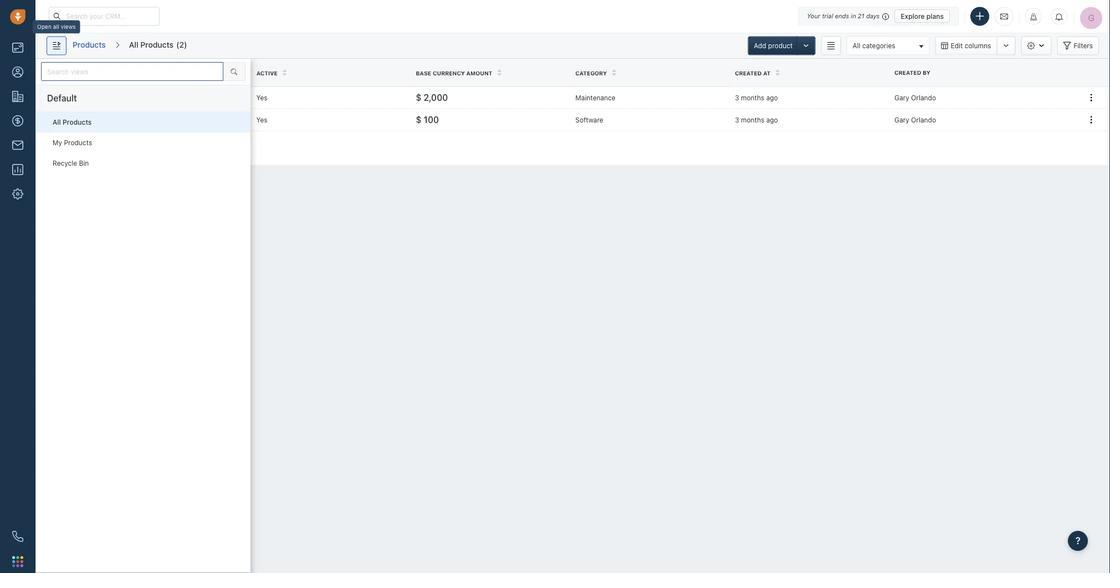 Task type: describe. For each thing, give the bounding box(es) containing it.
21
[[858, 12, 865, 20]]

edit columns
[[951, 42, 991, 50]]

showing 1 - 2 of 2
[[47, 144, 104, 152]]

1
[[76, 144, 79, 152]]

all products link
[[36, 112, 250, 132]]

open all views
[[37, 24, 76, 30]]

Search views text field
[[41, 62, 223, 81]]

ends
[[835, 12, 849, 20]]

your
[[807, 12, 821, 20]]

freshworks switcher image
[[12, 556, 23, 567]]

gary orlando for 100
[[895, 116, 936, 124]]

0 horizontal spatial -
[[81, 144, 84, 152]]

products for all products
[[63, 118, 92, 126]]

software
[[576, 116, 604, 124]]

category
[[576, 70, 607, 76]]

gary for 100
[[895, 116, 910, 124]]

at
[[763, 70, 771, 76]]

views
[[61, 24, 76, 30]]

$ 2,000
[[416, 92, 448, 103]]

base
[[416, 70, 431, 76]]

gary orlando for 2,000
[[895, 94, 936, 101]]

amount
[[467, 70, 493, 76]]

)
[[184, 40, 187, 49]]

recycle bin link
[[36, 153, 250, 174]]

1 horizontal spatial -
[[123, 115, 127, 124]]

trial
[[822, 12, 834, 20]]

add product
[[754, 42, 793, 50]]

created by
[[895, 69, 931, 76]]

months for 100
[[741, 116, 765, 124]]

recycle
[[53, 159, 77, 167]]

3 months ago for $ 2,000
[[735, 94, 778, 101]]

Search your CRM... text field
[[49, 7, 160, 26]]

yes for $ 100
[[256, 116, 268, 124]]

filters button
[[1057, 36, 1099, 55]]

months for 2,000
[[741, 94, 765, 101]]

explore plans link
[[895, 9, 950, 23]]

columns
[[965, 42, 991, 50]]

maintenance
[[576, 94, 616, 101]]

gary for 2,000
[[895, 94, 910, 101]]

2,000
[[424, 92, 448, 103]]

created at
[[735, 70, 771, 76]]

plan
[[148, 115, 163, 124]]

my
[[53, 139, 62, 147]]

all for all products ( 2 )
[[129, 40, 138, 49]]

showing
[[47, 144, 74, 152]]

add product button
[[748, 36, 799, 55]]

all products
[[53, 118, 92, 126]]

products for all products ( 2 )
[[140, 40, 174, 49]]

recycle bin
[[53, 159, 89, 167]]

monthly
[[165, 115, 195, 124]]

product
[[768, 42, 793, 50]]

created for created by
[[895, 69, 921, 76]]



Task type: locate. For each thing, give the bounding box(es) containing it.
all up the search views text box on the left top of the page
[[129, 40, 138, 49]]

all
[[129, 40, 138, 49], [853, 42, 861, 49], [53, 118, 61, 126]]

1 created from the left
[[895, 69, 921, 76]]

email image
[[1001, 12, 1008, 21]]

all categories button
[[847, 36, 930, 55]]

0 vertical spatial -
[[123, 115, 127, 124]]

1 vertical spatial ago
[[766, 116, 778, 124]]

products link
[[72, 36, 106, 55]]

created left the at
[[735, 70, 762, 76]]

1 orlando from the top
[[911, 94, 936, 101]]

orlando for $ 100
[[911, 116, 936, 124]]

crm - gold plan monthly (sample) link
[[103, 114, 230, 125]]

created
[[895, 69, 921, 76], [735, 70, 762, 76]]

- left gold
[[123, 115, 127, 124]]

3 for 100
[[735, 116, 739, 124]]

2 horizontal spatial all
[[853, 42, 861, 49]]

explore
[[901, 12, 925, 20]]

0 vertical spatial yes
[[256, 94, 268, 101]]

2 orlando from the top
[[911, 116, 936, 124]]

(sample)
[[197, 115, 230, 124]]

1 vertical spatial $
[[416, 114, 422, 125]]

gary orlando
[[895, 94, 936, 101], [895, 116, 936, 124]]

1 yes from the top
[[256, 94, 268, 101]]

1 ago from the top
[[766, 94, 778, 101]]

2 for of
[[86, 144, 90, 152]]

in
[[851, 12, 856, 20]]

categories
[[863, 42, 896, 49]]

0 vertical spatial 3 months ago
[[735, 94, 778, 101]]

all categories
[[853, 42, 896, 49]]

0 horizontal spatial 2
[[86, 144, 90, 152]]

1 horizontal spatial 2
[[100, 144, 104, 152]]

1 vertical spatial 3
[[735, 116, 739, 124]]

3 for 2,000
[[735, 94, 739, 101]]

all for all products
[[53, 118, 61, 126]]

currency
[[433, 70, 465, 76]]

edit columns button
[[935, 36, 997, 55]]

1 vertical spatial months
[[741, 116, 765, 124]]

2 3 months ago from the top
[[735, 116, 778, 124]]

orlando
[[911, 94, 936, 101], [911, 116, 936, 124]]

1 vertical spatial orlando
[[911, 116, 936, 124]]

my products
[[53, 139, 92, 147]]

phone element
[[7, 526, 29, 548]]

open all views tooltip
[[33, 17, 80, 34]]

3
[[735, 94, 739, 101], [735, 116, 739, 124]]

phone image
[[12, 531, 23, 542]]

your trial ends in 21 days
[[807, 12, 880, 20]]

by
[[923, 69, 931, 76]]

1 vertical spatial -
[[81, 144, 84, 152]]

0 vertical spatial gary orlando
[[895, 94, 936, 101]]

all
[[53, 24, 59, 30]]

all products ( 2 )
[[129, 40, 187, 49]]

edit
[[951, 42, 963, 50]]

0 vertical spatial months
[[741, 94, 765, 101]]

crm - gold plan monthly (sample)
[[103, 115, 230, 124]]

add
[[754, 42, 767, 50]]

3 months ago for $ 100
[[735, 116, 778, 124]]

all left categories on the right top
[[853, 42, 861, 49]]

crm
[[103, 115, 121, 124]]

2 $ from the top
[[416, 114, 422, 125]]

$ for $ 2,000
[[416, 92, 422, 103]]

1 gary from the top
[[895, 94, 910, 101]]

my products link
[[36, 132, 250, 153]]

0 horizontal spatial created
[[735, 70, 762, 76]]

plans
[[927, 12, 944, 20]]

2 gary from the top
[[895, 116, 910, 124]]

2 horizontal spatial 2
[[179, 40, 184, 49]]

created left by
[[895, 69, 921, 76]]

1 gary orlando from the top
[[895, 94, 936, 101]]

1 horizontal spatial all
[[129, 40, 138, 49]]

ago for 100
[[766, 116, 778, 124]]

$ for $ 100
[[416, 114, 422, 125]]

2 created from the left
[[735, 70, 762, 76]]

yes for $ 2,000
[[256, 94, 268, 101]]

1 months from the top
[[741, 94, 765, 101]]

all inside button
[[853, 42, 861, 49]]

- right 1
[[81, 144, 84, 152]]

all for all categories
[[853, 42, 861, 49]]

ago
[[766, 94, 778, 101], [766, 116, 778, 124]]

$ left "2,000"
[[416, 92, 422, 103]]

default
[[47, 93, 77, 103]]

2 months from the top
[[741, 116, 765, 124]]

created for created at
[[735, 70, 762, 76]]

2 for )
[[179, 40, 184, 49]]

2 3 from the top
[[735, 116, 739, 124]]

1 3 from the top
[[735, 94, 739, 101]]

3 months ago
[[735, 94, 778, 101], [735, 116, 778, 124]]

bin
[[79, 159, 89, 167]]

0 vertical spatial gary
[[895, 94, 910, 101]]

0 vertical spatial ago
[[766, 94, 778, 101]]

gold
[[129, 115, 146, 124]]

0 vertical spatial $
[[416, 92, 422, 103]]

-
[[123, 115, 127, 124], [81, 144, 84, 152]]

2
[[179, 40, 184, 49], [86, 144, 90, 152], [100, 144, 104, 152]]

2 yes from the top
[[256, 116, 268, 124]]

(
[[176, 40, 179, 49]]

$
[[416, 92, 422, 103], [416, 114, 422, 125]]

of
[[92, 144, 98, 152]]

1 3 months ago from the top
[[735, 94, 778, 101]]

1 horizontal spatial created
[[895, 69, 921, 76]]

$ left 100
[[416, 114, 422, 125]]

1 vertical spatial gary
[[895, 116, 910, 124]]

1 vertical spatial 3 months ago
[[735, 116, 778, 124]]

active
[[256, 70, 278, 76]]

filters
[[1074, 42, 1093, 50]]

all up my
[[53, 118, 61, 126]]

search image
[[231, 68, 237, 75]]

100
[[424, 114, 439, 125]]

base currency amount
[[416, 70, 493, 76]]

2 ago from the top
[[766, 116, 778, 124]]

yes
[[256, 94, 268, 101], [256, 116, 268, 124]]

2 gary orlando from the top
[[895, 116, 936, 124]]

days
[[866, 12, 880, 20]]

orlando for $ 2,000
[[911, 94, 936, 101]]

months
[[741, 94, 765, 101], [741, 116, 765, 124]]

0 vertical spatial 3
[[735, 94, 739, 101]]

$ 100
[[416, 114, 439, 125]]

0 vertical spatial orlando
[[911, 94, 936, 101]]

0 horizontal spatial all
[[53, 118, 61, 126]]

1 $ from the top
[[416, 92, 422, 103]]

1 vertical spatial yes
[[256, 116, 268, 124]]

products
[[73, 40, 106, 49], [140, 40, 174, 49], [63, 118, 92, 126], [64, 139, 92, 147]]

1 vertical spatial gary orlando
[[895, 116, 936, 124]]

name
[[102, 70, 119, 76]]

ago for 2,000
[[766, 94, 778, 101]]

explore plans
[[901, 12, 944, 20]]

open
[[37, 24, 51, 30]]

products for my products
[[64, 139, 92, 147]]

gary
[[895, 94, 910, 101], [895, 116, 910, 124]]



Task type: vqa. For each thing, say whether or not it's contained in the screenshot.
first Gary Orlando from the bottom
yes



